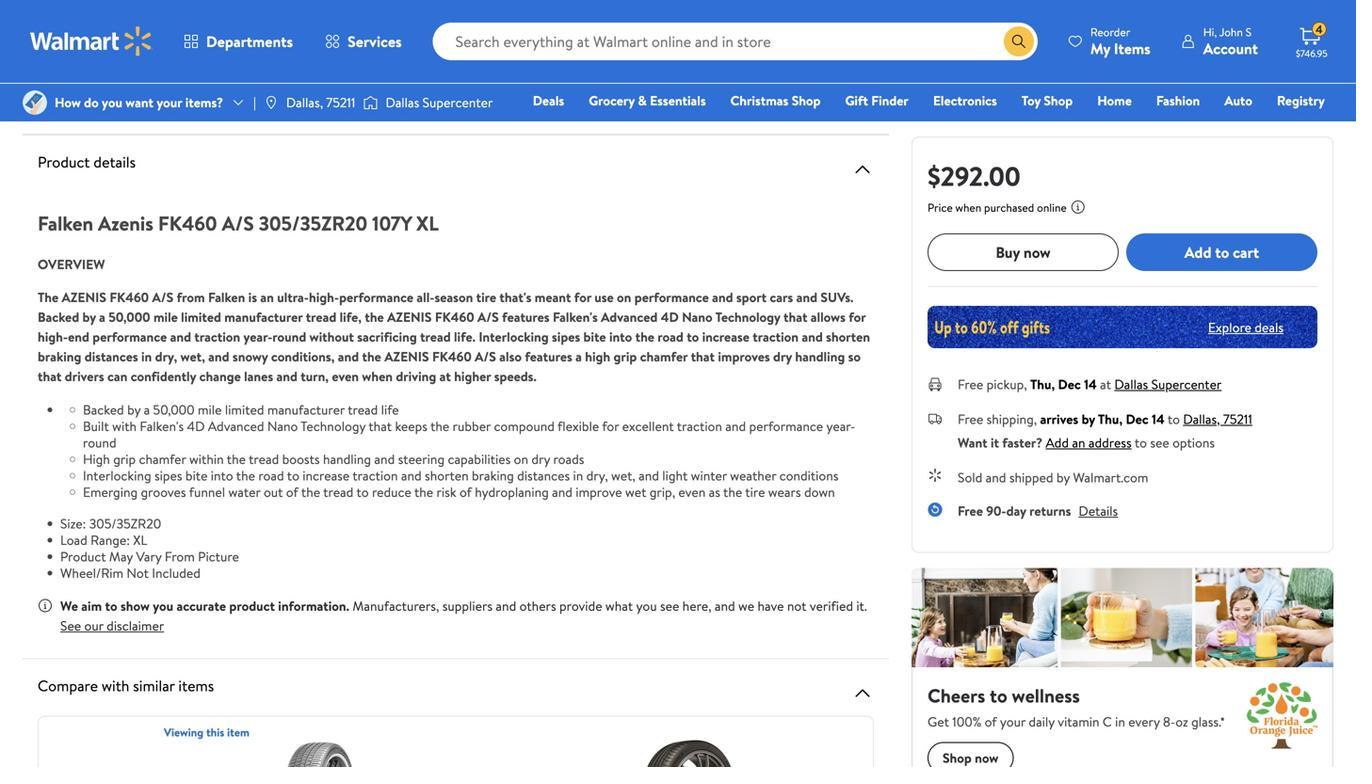 Task type: describe. For each thing, give the bounding box(es) containing it.
and down from
[[170, 328, 191, 346]]

handling inside backed by a 50,000 mile limited manufacturer tread life built with falken's 4d advanced nano technology that keeps the rubber compound flexible for excellent traction and performance year- round high grip chamfer within the tread boosts handling and steering capabilities on dry roads interlocking sipes bite into the road to increase traction and shorten braking distances in dry, wet, and light winter weather conditions emerging grooves funnel water out of the tread to reduce the risk of hydroplaning and improve wet grip, even as the tire wears down
[[323, 450, 371, 468]]

keeps
[[395, 417, 427, 435]]

online
[[1037, 200, 1067, 216]]

the down sacrificing
[[362, 347, 381, 366]]

performance up life,
[[339, 288, 413, 306]]

dallas supercenter
[[386, 93, 493, 112]]

free 90-day returns details
[[958, 502, 1118, 520]]

0 vertical spatial xl
[[416, 209, 439, 237]]

the down boosts
[[301, 483, 320, 501]]

my
[[1090, 38, 1110, 59]]

 image for how do you want your items?
[[23, 90, 47, 115]]

the left risk in the left bottom of the page
[[414, 483, 433, 501]]

Search search field
[[433, 23, 1038, 60]]

what
[[605, 597, 633, 615]]

tread up without
[[306, 308, 336, 326]]

and left others
[[496, 597, 516, 615]]

performance right the use
[[634, 288, 709, 306]]

traction up improves on the right top
[[753, 328, 799, 346]]

improves
[[718, 347, 770, 366]]

tire inside the azenis fk460 a/s from falken is an ultra-high-performance all-season tire that's meant for use on performance and sport cars and suvs. backed by a 50,000 mile limited manufacturer tread life, the azenis fk460 a/s features falken's advanced 4d nano technology that allows for high-end performance and traction year-round without sacrificing tread life. interlocking sipes bite into the road to increase traction and shorten braking distances in dry, wet, and snowy conditions, and the azenis fk460 a/s also features a high grip chamfer that improves dry handling so that drivers can confidently change lanes and turn, even when driving at higher speeds.
[[476, 288, 496, 306]]

wears
[[768, 483, 801, 501]]

that left the drivers
[[38, 367, 62, 385]]

add an address button
[[1046, 434, 1132, 452]]

others
[[519, 597, 556, 615]]

see inside free shipping, arrives by thu, dec 14 to dallas, 75211 want it faster? add an address to see options
[[1150, 434, 1169, 452]]

1 horizontal spatial 305/35zr20
[[259, 209, 367, 237]]

handling inside the azenis fk460 a/s from falken is an ultra-high-performance all-season tire that's meant for use on performance and sport cars and suvs. backed by a 50,000 mile limited manufacturer tread life, the azenis fk460 a/s features falken's advanced 4d nano technology that allows for high-end performance and traction year-round without sacrificing tread life. interlocking sipes bite into the road to increase traction and shorten braking distances in dry, wet, and snowy conditions, and the azenis fk460 a/s also features a high grip chamfer that improves dry handling so that drivers can confidently change lanes and turn, even when driving at higher speeds.
[[795, 347, 845, 366]]

snowy
[[233, 347, 268, 366]]

0 vertical spatial dallas
[[386, 93, 419, 112]]

tread left life.
[[420, 328, 451, 346]]

that left improves on the right top
[[691, 347, 715, 366]]

advanced inside the azenis fk460 a/s from falken is an ultra-high-performance all-season tire that's meant for use on performance and sport cars and suvs. backed by a 50,000 mile limited manufacturer tread life, the azenis fk460 a/s features falken's advanced 4d nano technology that allows for high-end performance and traction year-round without sacrificing tread life. interlocking sipes bite into the road to increase traction and shorten braking distances in dry, wet, and snowy conditions, and the azenis fk460 a/s also features a high grip chamfer that improves dry handling so that drivers can confidently change lanes and turn, even when driving at higher speeds.
[[601, 308, 658, 326]]

chamfer inside the azenis fk460 a/s from falken is an ultra-high-performance all-season tire that's meant for use on performance and sport cars and suvs. backed by a 50,000 mile limited manufacturer tread life, the azenis fk460 a/s features falken's advanced 4d nano technology that allows for high-end performance and traction year-round without sacrificing tread life. interlocking sipes bite into the road to increase traction and shorten braking distances in dry, wet, and snowy conditions, and the azenis fk460 a/s also features a high grip chamfer that improves dry handling so that drivers can confidently change lanes and turn, even when driving at higher speeds.
[[640, 347, 688, 366]]

the left out
[[236, 466, 255, 485]]

verified
[[810, 597, 853, 615]]

distances inside the azenis fk460 a/s from falken is an ultra-high-performance all-season tire that's meant for use on performance and sport cars and suvs. backed by a 50,000 mile limited manufacturer tread life, the azenis fk460 a/s features falken's advanced 4d nano technology that allows for high-end performance and traction year-round without sacrificing tread life. interlocking sipes bite into the road to increase traction and shorten braking distances in dry, wet, and snowy conditions, and the azenis fk460 a/s also features a high grip chamfer that improves dry handling so that drivers can confidently change lanes and turn, even when driving at higher speeds.
[[85, 347, 138, 366]]

by inside the azenis fk460 a/s from falken is an ultra-high-performance all-season tire that's meant for use on performance and sport cars and suvs. backed by a 50,000 mile limited manufacturer tread life, the azenis fk460 a/s features falken's advanced 4d nano technology that allows for high-end performance and traction year-round without sacrificing tread life. interlocking sipes bite into the road to increase traction and shorten braking distances in dry, wet, and snowy conditions, and the azenis fk460 a/s also features a high grip chamfer that improves dry handling so that drivers can confidently change lanes and turn, even when driving at higher speeds.
[[82, 308, 96, 326]]

home
[[1097, 91, 1132, 110]]

limited inside the azenis fk460 a/s from falken is an ultra-high-performance all-season tire that's meant for use on performance and sport cars and suvs. backed by a 50,000 mile limited manufacturer tread life, the azenis fk460 a/s features falken's advanced 4d nano technology that allows for high-end performance and traction year-round without sacrificing tread life. interlocking sipes bite into the road to increase traction and shorten braking distances in dry, wet, and snowy conditions, and the azenis fk460 a/s also features a high grip chamfer that improves dry handling so that drivers can confidently change lanes and turn, even when driving at higher speeds.
[[181, 308, 221, 326]]

pickup,
[[987, 375, 1027, 394]]

dallas, 75211
[[286, 93, 355, 112]]

backed inside backed by a 50,000 mile limited manufacturer tread life built with falken's 4d advanced nano technology that keeps the rubber compound flexible for excellent traction and performance year- round high grip chamfer within the tread boosts handling and steering capabilities on dry roads interlocking sipes bite into the road to increase traction and shorten braking distances in dry, wet, and light winter weather conditions emerging grooves funnel water out of the tread to reduce the risk of hydroplaning and improve wet grip, even as the tire wears down
[[83, 401, 124, 419]]

the up excellent
[[635, 328, 654, 346]]

1 vertical spatial azenis
[[387, 308, 432, 326]]

1 vertical spatial with
[[102, 676, 129, 696]]

walmart+ link
[[1260, 117, 1333, 137]]

deals
[[533, 91, 564, 110]]

even inside backed by a 50,000 mile limited manufacturer tread life built with falken's 4d advanced nano technology that keeps the rubber compound flexible for excellent traction and performance year- round high grip chamfer within the tread boosts handling and steering capabilities on dry roads interlocking sipes bite into the road to increase traction and shorten braking distances in dry, wet, and light winter weather conditions emerging grooves funnel water out of the tread to reduce the risk of hydroplaning and improve wet grip, even as the tire wears down
[[678, 483, 706, 501]]

steering
[[398, 450, 445, 468]]

1 horizontal spatial supercenter
[[1151, 375, 1222, 394]]

tread left reduce
[[323, 483, 353, 501]]

0 vertical spatial dallas,
[[286, 93, 323, 112]]

may
[[109, 547, 133, 566]]

and down allows
[[802, 328, 823, 346]]

4d inside the azenis fk460 a/s from falken is an ultra-high-performance all-season tire that's meant for use on performance and sport cars and suvs. backed by a 50,000 mile limited manufacturer tread life, the azenis fk460 a/s features falken's advanced 4d nano technology that allows for high-end performance and traction year-round without sacrificing tread life. interlocking sipes bite into the road to increase traction and shorten braking distances in dry, wet, and snowy conditions, and the azenis fk460 a/s also features a high grip chamfer that improves dry handling so that drivers can confidently change lanes and turn, even when driving at higher speeds.
[[661, 308, 679, 326]]

2 vertical spatial azenis
[[384, 347, 429, 366]]

4d inside backed by a 50,000 mile limited manufacturer tread life built with falken's 4d advanced nano technology that keeps the rubber compound flexible for excellent traction and performance year- round high grip chamfer within the tread boosts handling and steering capabilities on dry roads interlocking sipes bite into the road to increase traction and shorten braking distances in dry, wet, and light winter weather conditions emerging grooves funnel water out of the tread to reduce the risk of hydroplaning and improve wet grip, even as the tire wears down
[[187, 417, 205, 435]]

ultra-
[[277, 288, 309, 306]]

traction up snowy
[[194, 328, 240, 346]]

wet, inside backed by a 50,000 mile limited manufacturer tread life built with falken's 4d advanced nano technology that keeps the rubber compound flexible for excellent traction and performance year- round high grip chamfer within the tread boosts handling and steering capabilities on dry roads interlocking sipes bite into the road to increase traction and shorten braking distances in dry, wet, and light winter weather conditions emerging grooves funnel water out of the tread to reduce the risk of hydroplaning and improve wet grip, even as the tire wears down
[[611, 466, 635, 485]]

range:
[[91, 531, 130, 549]]

 image for dallas supercenter
[[363, 93, 378, 112]]

conditions,
[[271, 347, 335, 366]]

dry inside the azenis fk460 a/s from falken is an ultra-high-performance all-season tire that's meant for use on performance and sport cars and suvs. backed by a 50,000 mile limited manufacturer tread life, the azenis fk460 a/s features falken's advanced 4d nano technology that allows for high-end performance and traction year-round without sacrificing tread life. interlocking sipes bite into the road to increase traction and shorten braking distances in dry, wet, and snowy conditions, and the azenis fk460 a/s also features a high grip chamfer that improves dry handling so that drivers can confidently change lanes and turn, even when driving at higher speeds.
[[773, 347, 792, 366]]

grooves
[[141, 483, 186, 501]]

how
[[55, 93, 81, 112]]

fk460 down 'season'
[[435, 308, 474, 326]]

weather
[[730, 466, 776, 485]]

high
[[83, 450, 110, 468]]

details
[[1079, 502, 1118, 520]]

one debit link
[[1172, 117, 1253, 137]]

funnel
[[189, 483, 225, 501]]

grip inside backed by a 50,000 mile limited manufacturer tread life built with falken's 4d advanced nano technology that keeps the rubber compound flexible for excellent traction and performance year- round high grip chamfer within the tread boosts handling and steering capabilities on dry roads interlocking sipes bite into the road to increase traction and shorten braking distances in dry, wet, and light winter weather conditions emerging grooves funnel water out of the tread to reduce the risk of hydroplaning and improve wet grip, even as the tire wears down
[[113, 450, 136, 468]]

not
[[787, 597, 807, 615]]

see our disclaimer button
[[60, 617, 164, 635]]

christmas
[[730, 91, 789, 110]]

the right within
[[227, 450, 246, 468]]

reorder my items
[[1090, 24, 1151, 59]]

falken's inside the azenis fk460 a/s from falken is an ultra-high-performance all-season tire that's meant for use on performance and sport cars and suvs. backed by a 50,000 mile limited manufacturer tread life, the azenis fk460 a/s features falken's advanced 4d nano technology that allows for high-end performance and traction year-round without sacrificing tread life. interlocking sipes bite into the road to increase traction and shorten braking distances in dry, wet, and snowy conditions, and the azenis fk460 a/s also features a high grip chamfer that improves dry handling so that drivers can confidently change lanes and turn, even when driving at higher speeds.
[[553, 308, 598, 326]]

picture
[[198, 547, 239, 566]]

and up 'weather'
[[725, 417, 746, 435]]

hydroplaning
[[475, 483, 549, 501]]

14 inside free shipping, arrives by thu, dec 14 to dallas, 75211 want it faster? add an address to see options
[[1152, 410, 1165, 428]]

that down cars
[[784, 308, 807, 326]]

increase inside the azenis fk460 a/s from falken is an ultra-high-performance all-season tire that's meant for use on performance and sport cars and suvs. backed by a 50,000 mile limited manufacturer tread life, the azenis fk460 a/s features falken's advanced 4d nano technology that allows for high-end performance and traction year-round without sacrificing tread life. interlocking sipes bite into the road to increase traction and shorten braking distances in dry, wet, and snowy conditions, and the azenis fk460 a/s also features a high grip chamfer that improves dry handling so that drivers can confidently change lanes and turn, even when driving at higher speeds.
[[702, 328, 749, 346]]

purchased
[[984, 200, 1034, 216]]

options
[[1172, 434, 1215, 452]]

0 horizontal spatial 75211
[[326, 93, 355, 112]]

0 vertical spatial product
[[38, 152, 90, 172]]

auto link
[[1216, 90, 1261, 111]]

falken's inside backed by a 50,000 mile limited manufacturer tread life built with falken's 4d advanced nano technology that keeps the rubber compound flexible for excellent traction and performance year- round high grip chamfer within the tread boosts handling and steering capabilities on dry roads interlocking sipes bite into the road to increase traction and shorten braking distances in dry, wet, and light winter weather conditions emerging grooves funnel water out of the tread to reduce the risk of hydroplaning and improve wet grip, even as the tire wears down
[[140, 417, 184, 435]]

not
[[127, 564, 149, 582]]

and right 'sold' on the right bottom
[[986, 468, 1006, 487]]

2 horizontal spatial you
[[636, 597, 657, 615]]

round inside backed by a 50,000 mile limited manufacturer tread life built with falken's 4d advanced nano technology that keeps the rubber compound flexible for excellent traction and performance year- round high grip chamfer within the tread boosts handling and steering capabilities on dry roads interlocking sipes bite into the road to increase traction and shorten braking distances in dry, wet, and light winter weather conditions emerging grooves funnel water out of the tread to reduce the risk of hydroplaning and improve wet grip, even as the tire wears down
[[83, 434, 116, 452]]

and left risk in the left bottom of the page
[[401, 466, 422, 485]]

|
[[253, 93, 256, 112]]

finder
[[871, 91, 909, 110]]

road inside the azenis fk460 a/s from falken is an ultra-high-performance all-season tire that's meant for use on performance and sport cars and suvs. backed by a 50,000 mile limited manufacturer tread life, the azenis fk460 a/s features falken's advanced 4d nano technology that allows for high-end performance and traction year-round without sacrificing tread life. interlocking sipes bite into the road to increase traction and shorten braking distances in dry, wet, and snowy conditions, and the azenis fk460 a/s also features a high grip chamfer that improves dry handling so that drivers can confidently change lanes and turn, even when driving at higher speeds.
[[658, 328, 684, 346]]

by inside backed by a 50,000 mile limited manufacturer tread life built with falken's 4d advanced nano technology that keeps the rubber compound flexible for excellent traction and performance year- round high grip chamfer within the tread boosts handling and steering capabilities on dry roads interlocking sipes bite into the road to increase traction and shorten braking distances in dry, wet, and light winter weather conditions emerging grooves funnel water out of the tread to reduce the risk of hydroplaning and improve wet grip, even as the tire wears down
[[127, 401, 141, 419]]

0 vertical spatial high-
[[309, 288, 339, 306]]

by inside free shipping, arrives by thu, dec 14 to dallas, 75211 want it faster? add an address to see options
[[1082, 410, 1095, 428]]

braking inside backed by a 50,000 mile limited manufacturer tread life built with falken's 4d advanced nano technology that keeps the rubber compound flexible for excellent traction and performance year- round high grip chamfer within the tread boosts handling and steering capabilities on dry roads interlocking sipes bite into the road to increase traction and shorten braking distances in dry, wet, and light winter weather conditions emerging grooves funnel water out of the tread to reduce the risk of hydroplaning and improve wet grip, even as the tire wears down
[[472, 466, 514, 485]]

and down roads
[[552, 483, 572, 501]]

is
[[248, 288, 257, 306]]

bite inside the azenis fk460 a/s from falken is an ultra-high-performance all-season tire that's meant for use on performance and sport cars and suvs. backed by a 50,000 mile limited manufacturer tread life, the azenis fk460 a/s features falken's advanced 4d nano technology that allows for high-end performance and traction year-round without sacrificing tread life. interlocking sipes bite into the road to increase traction and shorten braking distances in dry, wet, and snowy conditions, and the azenis fk460 a/s also features a high grip chamfer that improves dry handling so that drivers can confidently change lanes and turn, even when driving at higher speeds.
[[583, 328, 606, 346]]

deals
[[1255, 318, 1284, 336]]

search icon image
[[1011, 34, 1026, 49]]

toy
[[1022, 91, 1041, 110]]

0 vertical spatial dec
[[1058, 375, 1081, 394]]

about this item
[[23, 85, 150, 111]]

product details
[[38, 152, 136, 172]]

traction left steering
[[353, 466, 398, 485]]

disclaimer
[[107, 617, 164, 635]]

size: 305/35zr20 load range: xl product may vary from picture wheel/rim not included
[[60, 515, 239, 582]]

mile inside backed by a 50,000 mile limited manufacturer tread life built with falken's 4d advanced nano technology that keeps the rubber compound flexible for excellent traction and performance year- round high grip chamfer within the tread boosts handling and steering capabilities on dry roads interlocking sipes bite into the road to increase traction and shorten braking distances in dry, wet, and light winter weather conditions emerging grooves funnel water out of the tread to reduce the risk of hydroplaning and improve wet grip, even as the tire wears down
[[198, 401, 222, 419]]

winter
[[691, 466, 727, 485]]

year- inside backed by a 50,000 mile limited manufacturer tread life built with falken's 4d advanced nano technology that keeps the rubber compound flexible for excellent traction and performance year- round high grip chamfer within the tread boosts handling and steering capabilities on dry roads interlocking sipes bite into the road to increase traction and shorten braking distances in dry, wet, and light winter weather conditions emerging grooves funnel water out of the tread to reduce the risk of hydroplaning and improve wet grip, even as the tire wears down
[[826, 417, 855, 435]]

as
[[709, 483, 720, 501]]

and up reduce
[[374, 450, 395, 468]]

1 horizontal spatial dallas
[[1114, 375, 1148, 394]]

interlocking inside backed by a 50,000 mile limited manufacturer tread life built with falken's 4d advanced nano technology that keeps the rubber compound flexible for excellent traction and performance year- round high grip chamfer within the tread boosts handling and steering capabilities on dry roads interlocking sipes bite into the road to increase traction and shorten braking distances in dry, wet, and light winter weather conditions emerging grooves funnel water out of the tread to reduce the risk of hydroplaning and improve wet grip, even as the tire wears down
[[83, 466, 151, 485]]

buy now button
[[928, 234, 1119, 271]]

high
[[585, 347, 610, 366]]

gift
[[845, 91, 868, 110]]

90-
[[986, 502, 1006, 520]]

change
[[199, 367, 241, 385]]

dallas, 75211 button
[[1183, 410, 1252, 428]]

risk
[[436, 483, 456, 501]]

and down "conditions,"
[[276, 367, 297, 385]]

bite inside backed by a 50,000 mile limited manufacturer tread life built with falken's 4d advanced nano technology that keeps the rubber compound flexible for excellent traction and performance year- round high grip chamfer within the tread boosts handling and steering capabilities on dry roads interlocking sipes bite into the road to increase traction and shorten braking distances in dry, wet, and light winter weather conditions emerging grooves funnel water out of the tread to reduce the risk of hydroplaning and improve wet grip, even as the tire wears down
[[185, 466, 208, 485]]

our
[[84, 617, 103, 635]]

within
[[189, 450, 224, 468]]

emerging
[[83, 483, 138, 501]]

0 vertical spatial falken
[[38, 209, 93, 237]]

toy shop link
[[1013, 90, 1081, 111]]

toy shop
[[1022, 91, 1073, 110]]

1 vertical spatial for
[[849, 308, 866, 326]]

tire inside backed by a 50,000 mile limited manufacturer tread life built with falken's 4d advanced nano technology that keeps the rubber compound flexible for excellent traction and performance year- round high grip chamfer within the tread boosts handling and steering capabilities on dry roads interlocking sipes bite into the road to increase traction and shorten braking distances in dry, wet, and light winter weather conditions emerging grooves funnel water out of the tread to reduce the risk of hydroplaning and improve wet grip, even as the tire wears down
[[745, 483, 765, 501]]

fashion
[[1156, 91, 1200, 110]]

with inside backed by a 50,000 mile limited manufacturer tread life built with falken's 4d advanced nano technology that keeps the rubber compound flexible for excellent traction and performance year- round high grip chamfer within the tread boosts handling and steering capabilities on dry roads interlocking sipes bite into the road to increase traction and shorten braking distances in dry, wet, and light winter weather conditions emerging grooves funnel water out of the tread to reduce the risk of hydroplaning and improve wet grip, even as the tire wears down
[[112, 417, 137, 435]]

shop for toy shop
[[1044, 91, 1073, 110]]

0 vertical spatial for
[[574, 288, 591, 306]]

in inside the azenis fk460 a/s from falken is an ultra-high-performance all-season tire that's meant for use on performance and sport cars and suvs. backed by a 50,000 mile limited manufacturer tread life, the azenis fk460 a/s features falken's advanced 4d nano technology that allows for high-end performance and traction year-round without sacrificing tread life. interlocking sipes bite into the road to increase traction and shorten braking distances in dry, wet, and snowy conditions, and the azenis fk460 a/s also features a high grip chamfer that improves dry handling so that drivers can confidently change lanes and turn, even when driving at higher speeds.
[[141, 347, 152, 366]]

0 vertical spatial azenis
[[62, 288, 106, 306]]

address
[[1088, 434, 1132, 452]]

1 vertical spatial a
[[576, 347, 582, 366]]

hi, john s account
[[1203, 24, 1258, 59]]

and right cars
[[796, 288, 817, 306]]

sipes inside backed by a 50,000 mile limited manufacturer tread life built with falken's 4d advanced nano technology that keeps the rubber compound flexible for excellent traction and performance year- round high grip chamfer within the tread boosts handling and steering capabilities on dry roads interlocking sipes bite into the road to increase traction and shorten braking distances in dry, wet, and light winter weather conditions emerging grooves funnel water out of the tread to reduce the risk of hydroplaning and improve wet grip, even as the tire wears down
[[154, 466, 182, 485]]

performance up the can
[[93, 328, 167, 346]]

walmart image
[[30, 26, 153, 57]]

0 vertical spatial supercenter
[[423, 93, 493, 112]]

so
[[848, 347, 861, 366]]

speeds.
[[494, 367, 537, 385]]

buy now
[[996, 242, 1051, 263]]

essentials
[[650, 91, 706, 110]]

your
[[157, 93, 182, 112]]

can
[[107, 367, 127, 385]]

registry link
[[1268, 90, 1333, 111]]

gift finder
[[845, 91, 909, 110]]

sipes inside the azenis fk460 a/s from falken is an ultra-high-performance all-season tire that's meant for use on performance and sport cars and suvs. backed by a 50,000 mile limited manufacturer tread life, the azenis fk460 a/s features falken's advanced 4d nano technology that allows for high-end performance and traction year-round without sacrificing tread life. interlocking sipes bite into the road to increase traction and shorten braking distances in dry, wet, and snowy conditions, and the azenis fk460 a/s also features a high grip chamfer that improves dry handling so that drivers can confidently change lanes and turn, even when driving at higher speeds.
[[552, 328, 580, 346]]

up to sixty percent off deals. shop now. image
[[928, 306, 1317, 348]]

shorten inside the azenis fk460 a/s from falken is an ultra-high-performance all-season tire that's meant for use on performance and sport cars and suvs. backed by a 50,000 mile limited manufacturer tread life, the azenis fk460 a/s features falken's advanced 4d nano technology that allows for high-end performance and traction year-round without sacrificing tread life. interlocking sipes bite into the road to increase traction and shorten braking distances in dry, wet, and snowy conditions, and the azenis fk460 a/s also features a high grip chamfer that improves dry handling so that drivers can confidently change lanes and turn, even when driving at higher speeds.
[[826, 328, 870, 346]]

see
[[60, 617, 81, 635]]

we aim to show you accurate product information. manufacturers, suppliers and others provide what you see here, and we have not verified it. see our disclaimer
[[60, 597, 867, 635]]

gift finder link
[[837, 90, 917, 111]]

walmart.com
[[1073, 468, 1148, 487]]

deals link
[[524, 90, 573, 111]]

chamfer inside backed by a 50,000 mile limited manufacturer tread life built with falken's 4d advanced nano technology that keeps the rubber compound flexible for excellent traction and performance year- round high grip chamfer within the tread boosts handling and steering capabilities on dry roads interlocking sipes bite into the road to increase traction and shorten braking distances in dry, wet, and light winter weather conditions emerging grooves funnel water out of the tread to reduce the risk of hydroplaning and improve wet grip, even as the tire wears down
[[139, 450, 186, 468]]

and left we
[[715, 597, 735, 615]]

performance inside backed by a 50,000 mile limited manufacturer tread life built with falken's 4d advanced nano technology that keeps the rubber compound flexible for excellent traction and performance year- round high grip chamfer within the tread boosts handling and steering capabilities on dry roads interlocking sipes bite into the road to increase traction and shorten braking distances in dry, wet, and light winter weather conditions emerging grooves funnel water out of the tread to reduce the risk of hydroplaning and improve wet grip, even as the tire wears down
[[749, 417, 823, 435]]

life
[[381, 401, 399, 419]]

0 vertical spatial 14
[[1084, 375, 1097, 394]]

this for viewing
[[206, 725, 224, 741]]

0 horizontal spatial you
[[102, 93, 122, 112]]

tread up out
[[249, 450, 279, 468]]

have
[[758, 597, 784, 615]]

thu, inside free shipping, arrives by thu, dec 14 to dallas, 75211 want it faster? add an address to see options
[[1098, 410, 1123, 428]]

grocery & essentials link
[[580, 90, 714, 111]]

viewing this item row
[[39, 725, 873, 767]]

the right the as
[[723, 483, 742, 501]]

1 horizontal spatial you
[[153, 597, 173, 615]]

0 vertical spatial features
[[502, 308, 550, 326]]

0 horizontal spatial a
[[99, 308, 105, 326]]



Task type: vqa. For each thing, say whether or not it's contained in the screenshot.
File a claim
no



Task type: locate. For each thing, give the bounding box(es) containing it.
free shipping, arrives by thu, dec 14 to dallas, 75211 want it faster? add an address to see options
[[958, 410, 1252, 452]]

0 horizontal spatial on
[[514, 450, 528, 468]]

to inside button
[[1215, 242, 1229, 263]]

technology inside backed by a 50,000 mile limited manufacturer tread life built with falken's 4d advanced nano technology that keeps the rubber compound flexible for excellent traction and performance year- round high grip chamfer within the tread boosts handling and steering capabilities on dry roads interlocking sipes bite into the road to increase traction and shorten braking distances in dry, wet, and light winter weather conditions emerging grooves funnel water out of the tread to reduce the risk of hydroplaning and improve wet grip, even as the tire wears down
[[301, 417, 366, 435]]

shorten up so
[[826, 328, 870, 346]]

see
[[1150, 434, 1169, 452], [660, 597, 679, 615]]

mile
[[153, 308, 178, 326], [198, 401, 222, 419]]

1 vertical spatial advanced
[[208, 417, 264, 435]]

product inside size: 305/35zr20 load range: xl product may vary from picture wheel/rim not included
[[60, 547, 106, 566]]

mile down change
[[198, 401, 222, 419]]

50,000 inside the azenis fk460 a/s from falken is an ultra-high-performance all-season tire that's meant for use on performance and sport cars and suvs. backed by a 50,000 mile limited manufacturer tread life, the azenis fk460 a/s features falken's advanced 4d nano technology that allows for high-end performance and traction year-round without sacrificing tread life. interlocking sipes bite into the road to increase traction and shorten braking distances in dry, wet, and snowy conditions, and the azenis fk460 a/s also features a high grip chamfer that improves dry handling so that drivers can confidently change lanes and turn, even when driving at higher speeds.
[[109, 308, 150, 326]]

azenis
[[62, 288, 106, 306], [387, 308, 432, 326], [384, 347, 429, 366]]

0 vertical spatial wet,
[[180, 347, 205, 366]]

0 vertical spatial 50,000
[[109, 308, 150, 326]]

on inside backed by a 50,000 mile limited manufacturer tread life built with falken's 4d advanced nano technology that keeps the rubber compound flexible for excellent traction and performance year- round high grip chamfer within the tread boosts handling and steering capabilities on dry roads interlocking sipes bite into the road to increase traction and shorten braking distances in dry, wet, and light winter weather conditions emerging grooves funnel water out of the tread to reduce the risk of hydroplaning and improve wet grip, even as the tire wears down
[[514, 450, 528, 468]]

azenis down overview
[[62, 288, 106, 306]]

Walmart Site-Wide search field
[[433, 23, 1038, 60]]

free for free pickup, thu, dec 14 at dallas supercenter
[[958, 375, 983, 394]]

advanced up within
[[208, 417, 264, 435]]

backed down the
[[38, 308, 79, 326]]

0 vertical spatial mile
[[153, 308, 178, 326]]

mile inside the azenis fk460 a/s from falken is an ultra-high-performance all-season tire that's meant for use on performance and sport cars and suvs. backed by a 50,000 mile limited manufacturer tread life, the azenis fk460 a/s features falken's advanced 4d nano technology that allows for high-end performance and traction year-round without sacrificing tread life. interlocking sipes bite into the road to increase traction and shorten braking distances in dry, wet, and snowy conditions, and the azenis fk460 a/s also features a high grip chamfer that improves dry handling so that drivers can confidently change lanes and turn, even when driving at higher speeds.
[[153, 308, 178, 326]]

thu, right pickup,
[[1030, 375, 1055, 394]]

3 free from the top
[[958, 502, 983, 520]]

on right the use
[[617, 288, 631, 306]]

round up "conditions,"
[[272, 328, 306, 346]]

75211 down explore at right
[[1223, 410, 1252, 428]]

braking
[[38, 347, 81, 366], [472, 466, 514, 485]]

s
[[1246, 24, 1252, 40]]

1 horizontal spatial year-
[[826, 417, 855, 435]]

add to cart
[[1185, 242, 1259, 263]]

item for about this item
[[113, 85, 150, 111]]

add inside button
[[1185, 242, 1212, 263]]

shipped
[[1009, 468, 1053, 487]]

free left pickup,
[[958, 375, 983, 394]]

john
[[1219, 24, 1243, 40]]

suvs.
[[821, 288, 854, 306]]

when up "life"
[[362, 367, 393, 385]]

1 horizontal spatial xl
[[416, 209, 439, 237]]

1 horizontal spatial dry
[[773, 347, 792, 366]]

advanced inside backed by a 50,000 mile limited manufacturer tread life built with falken's 4d advanced nano technology that keeps the rubber compound flexible for excellent traction and performance year- round high grip chamfer within the tread boosts handling and steering capabilities on dry roads interlocking sipes bite into the road to increase traction and shorten braking distances in dry, wet, and light winter weather conditions emerging grooves funnel water out of the tread to reduce the risk of hydroplaning and improve wet grip, even as the tire wears down
[[208, 417, 264, 435]]

services
[[348, 31, 402, 52]]

0 horizontal spatial falken
[[38, 209, 93, 237]]

1 vertical spatial bite
[[185, 466, 208, 485]]

cars
[[770, 288, 793, 306]]

1 horizontal spatial when
[[955, 200, 981, 216]]

and
[[712, 288, 733, 306], [796, 288, 817, 306], [170, 328, 191, 346], [802, 328, 823, 346], [208, 347, 229, 366], [338, 347, 359, 366], [276, 367, 297, 385], [725, 417, 746, 435], [374, 450, 395, 468], [401, 466, 422, 485], [639, 466, 659, 485], [986, 468, 1006, 487], [552, 483, 572, 501], [496, 597, 516, 615], [715, 597, 735, 615]]

a down overview
[[99, 308, 105, 326]]

load
[[60, 531, 87, 549]]

1 vertical spatial even
[[678, 483, 706, 501]]

higher
[[454, 367, 491, 385]]

free inside free shipping, arrives by thu, dec 14 to dallas, 75211 want it faster? add an address to see options
[[958, 410, 983, 428]]

this for about
[[78, 85, 108, 111]]

for inside backed by a 50,000 mile limited manufacturer tread life built with falken's 4d advanced nano technology that keeps the rubber compound flexible for excellent traction and performance year- round high grip chamfer within the tread boosts handling and steering capabilities on dry roads interlocking sipes bite into the road to increase traction and shorten braking distances in dry, wet, and light winter weather conditions emerging grooves funnel water out of the tread to reduce the risk of hydroplaning and improve wet grip, even as the tire wears down
[[602, 417, 619, 435]]

free
[[958, 375, 983, 394], [958, 410, 983, 428], [958, 502, 983, 520]]

0 horizontal spatial 305/35zr20
[[89, 515, 161, 533]]

2 shop from the left
[[1044, 91, 1073, 110]]

0 vertical spatial 4d
[[661, 308, 679, 326]]

1 vertical spatial this
[[206, 725, 224, 741]]

free left 90-
[[958, 502, 983, 520]]

fk460
[[158, 209, 217, 237], [110, 288, 149, 306], [435, 308, 474, 326], [432, 347, 472, 366]]

that inside backed by a 50,000 mile limited manufacturer tread life built with falken's 4d advanced nano technology that keeps the rubber compound flexible for excellent traction and performance year- round high grip chamfer within the tread boosts handling and steering capabilities on dry roads interlocking sipes bite into the road to increase traction and shorten braking distances in dry, wet, and light winter weather conditions emerging grooves funnel water out of the tread to reduce the risk of hydroplaning and improve wet grip, even as the tire wears down
[[369, 417, 392, 435]]

by down the can
[[127, 401, 141, 419]]

1 horizontal spatial at
[[1100, 375, 1111, 394]]

to inside we aim to show you accurate product information. manufacturers, suppliers and others provide what you see here, and we have not verified it. see our disclaimer
[[105, 597, 117, 615]]

0 vertical spatial grip
[[614, 347, 637, 366]]

even left the as
[[678, 483, 706, 501]]

compare with similar items image
[[851, 682, 874, 705]]

2 free from the top
[[958, 410, 983, 428]]

dry, inside backed by a 50,000 mile limited manufacturer tread life built with falken's 4d advanced nano technology that keeps the rubber compound flexible for excellent traction and performance year- round high grip chamfer within the tread boosts handling and steering capabilities on dry roads interlocking sipes bite into the road to increase traction and shorten braking distances in dry, wet, and light winter weather conditions emerging grooves funnel water out of the tread to reduce the risk of hydroplaning and improve wet grip, even as the tire wears down
[[586, 466, 608, 485]]

built
[[83, 417, 109, 435]]

explore deals link
[[1201, 311, 1291, 344]]

items
[[178, 676, 214, 696]]

the right keeps on the left of the page
[[430, 417, 449, 435]]

manufacturer down is
[[224, 308, 303, 326]]

0 horizontal spatial dec
[[1058, 375, 1081, 394]]

 image
[[264, 95, 279, 110]]

by up add an address button
[[1082, 410, 1095, 428]]

round inside the azenis fk460 a/s from falken is an ultra-high-performance all-season tire that's meant for use on performance and sport cars and suvs. backed by a 50,000 mile limited manufacturer tread life, the azenis fk460 a/s features falken's advanced 4d nano technology that allows for high-end performance and traction year-round without sacrificing tread life. interlocking sipes bite into the road to increase traction and shorten braking distances in dry, wet, and snowy conditions, and the azenis fk460 a/s also features a high grip chamfer that improves dry handling so that drivers can confidently change lanes and turn, even when driving at higher speeds.
[[272, 328, 306, 346]]

interlocking inside the azenis fk460 a/s from falken is an ultra-high-performance all-season tire that's meant for use on performance and sport cars and suvs. backed by a 50,000 mile limited manufacturer tread life, the azenis fk460 a/s features falken's advanced 4d nano technology that allows for high-end performance and traction year-round without sacrificing tread life. interlocking sipes bite into the road to increase traction and shorten braking distances in dry, wet, and snowy conditions, and the azenis fk460 a/s also features a high grip chamfer that improves dry handling so that drivers can confidently change lanes and turn, even when driving at higher speeds.
[[479, 328, 549, 346]]

0 horizontal spatial 14
[[1084, 375, 1097, 394]]

dry, inside the azenis fk460 a/s from falken is an ultra-high-performance all-season tire that's meant for use on performance and sport cars and suvs. backed by a 50,000 mile limited manufacturer tread life, the azenis fk460 a/s features falken's advanced 4d nano technology that allows for high-end performance and traction year-round without sacrificing tread life. interlocking sipes bite into the road to increase traction and shorten braking distances in dry, wet, and snowy conditions, and the azenis fk460 a/s also features a high grip chamfer that improves dry handling so that drivers can confidently change lanes and turn, even when driving at higher speeds.
[[155, 347, 177, 366]]

1 horizontal spatial on
[[617, 288, 631, 306]]

2 of from the left
[[460, 483, 472, 501]]

see inside we aim to show you accurate product information. manufacturers, suppliers and others provide what you see here, and we have not verified it. see our disclaimer
[[660, 597, 679, 615]]

into inside backed by a 50,000 mile limited manufacturer tread life built with falken's 4d advanced nano technology that keeps the rubber compound flexible for excellent traction and performance year- round high grip chamfer within the tread boosts handling and steering capabilities on dry roads interlocking sipes bite into the road to increase traction and shorten braking distances in dry, wet, and light winter weather conditions emerging grooves funnel water out of the tread to reduce the risk of hydroplaning and improve wet grip, even as the tire wears down
[[211, 466, 233, 485]]

1 vertical spatial high-
[[38, 328, 68, 346]]

1 vertical spatial into
[[211, 466, 233, 485]]

advanced
[[601, 308, 658, 326], [208, 417, 264, 435]]

item
[[113, 85, 150, 111], [227, 725, 249, 741]]

product
[[229, 597, 275, 615]]

305/35zr20 inside size: 305/35zr20 load range: xl product may vary from picture wheel/rim not included
[[89, 515, 161, 533]]

explore deals
[[1208, 318, 1284, 336]]

1 vertical spatial limited
[[225, 401, 264, 419]]

shorten inside backed by a 50,000 mile limited manufacturer tread life built with falken's 4d advanced nano technology that keeps the rubber compound flexible for excellent traction and performance year- round high grip chamfer within the tread boosts handling and steering capabilities on dry roads interlocking sipes bite into the road to increase traction and shorten braking distances in dry, wet, and light winter weather conditions emerging grooves funnel water out of the tread to reduce the risk of hydroplaning and improve wet grip, even as the tire wears down
[[425, 466, 469, 485]]

2 horizontal spatial a
[[576, 347, 582, 366]]

0 vertical spatial thu,
[[1030, 375, 1055, 394]]

1 vertical spatial features
[[525, 347, 572, 366]]

even right turn,
[[332, 367, 359, 385]]

dec up 'arrives'
[[1058, 375, 1081, 394]]

1 vertical spatial see
[[660, 597, 679, 615]]

fk460 right azenis
[[158, 209, 217, 237]]

0 vertical spatial dry,
[[155, 347, 177, 366]]

confidently
[[131, 367, 196, 385]]

dallas supercenter button
[[1114, 375, 1222, 394]]

1 vertical spatial falken
[[208, 288, 245, 306]]

0 horizontal spatial see
[[660, 597, 679, 615]]

1 horizontal spatial sipes
[[552, 328, 580, 346]]

you
[[102, 93, 122, 112], [153, 597, 173, 615], [636, 597, 657, 615]]

when inside the azenis fk460 a/s from falken is an ultra-high-performance all-season tire that's meant for use on performance and sport cars and suvs. backed by a 50,000 mile limited manufacturer tread life, the azenis fk460 a/s features falken's advanced 4d nano technology that allows for high-end performance and traction year-round without sacrificing tread life. interlocking sipes bite into the road to increase traction and shorten braking distances in dry, wet, and snowy conditions, and the azenis fk460 a/s also features a high grip chamfer that improves dry handling so that drivers can confidently change lanes and turn, even when driving at higher speeds.
[[362, 367, 393, 385]]

and up change
[[208, 347, 229, 366]]

you right "do" on the top left
[[102, 93, 122, 112]]

1 vertical spatial sipes
[[154, 466, 182, 485]]

an inside the azenis fk460 a/s from falken is an ultra-high-performance all-season tire that's meant for use on performance and sport cars and suvs. backed by a 50,000 mile limited manufacturer tread life, the azenis fk460 a/s features falken's advanced 4d nano technology that allows for high-end performance and traction year-round without sacrificing tread life. interlocking sipes bite into the road to increase traction and shorten braking distances in dry, wet, and snowy conditions, and the azenis fk460 a/s also features a high grip chamfer that improves dry handling so that drivers can confidently change lanes and turn, even when driving at higher speeds.
[[260, 288, 274, 306]]

accurate
[[177, 597, 226, 615]]

sold and shipped by walmart.com
[[958, 468, 1148, 487]]

2 vertical spatial for
[[602, 417, 619, 435]]

fk460 left from
[[110, 288, 149, 306]]

performance up conditions
[[749, 417, 823, 435]]

to inside the azenis fk460 a/s from falken is an ultra-high-performance all-season tire that's meant for use on performance and sport cars and suvs. backed by a 50,000 mile limited manufacturer tread life, the azenis fk460 a/s features falken's advanced 4d nano technology that allows for high-end performance and traction year-round without sacrificing tread life. interlocking sipes bite into the road to increase traction and shorten braking distances in dry, wet, and snowy conditions, and the azenis fk460 a/s also features a high grip chamfer that improves dry handling so that drivers can confidently change lanes and turn, even when driving at higher speeds.
[[687, 328, 699, 346]]

 image left how
[[23, 90, 47, 115]]

features down 'that's'
[[502, 308, 550, 326]]

faster?
[[1002, 434, 1043, 452]]

dallas
[[386, 93, 419, 112], [1114, 375, 1148, 394]]

1 horizontal spatial 4d
[[661, 308, 679, 326]]

want
[[125, 93, 153, 112]]

registry one debit
[[1181, 91, 1325, 136]]

xl right may
[[133, 531, 147, 549]]

that's
[[500, 288, 532, 306]]

&
[[638, 91, 647, 110]]

with left similar in the left bottom of the page
[[102, 676, 129, 696]]

0 horizontal spatial backed
[[38, 308, 79, 326]]

0 vertical spatial tire
[[476, 288, 496, 306]]

1 horizontal spatial item
[[227, 725, 249, 741]]

chamfer up the grooves
[[139, 450, 186, 468]]

free pickup, thu, dec 14 at dallas supercenter
[[958, 375, 1222, 394]]

price when purchased online
[[928, 200, 1067, 216]]

1 horizontal spatial backed
[[83, 401, 124, 419]]

0 horizontal spatial advanced
[[208, 417, 264, 435]]

0 horizontal spatial braking
[[38, 347, 81, 366]]

50,000 up the can
[[109, 308, 150, 326]]

walmart+
[[1269, 118, 1325, 136]]

suppliers
[[442, 597, 493, 615]]

manufacturer inside backed by a 50,000 mile limited manufacturer tread life built with falken's 4d advanced nano technology that keeps the rubber compound flexible for excellent traction and performance year- round high grip chamfer within the tread boosts handling and steering capabilities on dry roads interlocking sipes bite into the road to increase traction and shorten braking distances in dry, wet, and light winter weather conditions emerging grooves funnel water out of the tread to reduce the risk of hydroplaning and improve wet grip, even as the tire wears down
[[267, 401, 345, 419]]

for left the use
[[574, 288, 591, 306]]

4
[[1316, 21, 1323, 37]]

even inside the azenis fk460 a/s from falken is an ultra-high-performance all-season tire that's meant for use on performance and sport cars and suvs. backed by a 50,000 mile limited manufacturer tread life, the azenis fk460 a/s features falken's advanced 4d nano technology that allows for high-end performance and traction year-round without sacrificing tread life. interlocking sipes bite into the road to increase traction and shorten braking distances in dry, wet, and snowy conditions, and the azenis fk460 a/s also features a high grip chamfer that improves dry handling so that drivers can confidently change lanes and turn, even when driving at higher speeds.
[[332, 367, 359, 385]]

item inside row
[[227, 725, 249, 741]]

0 vertical spatial free
[[958, 375, 983, 394]]

this right viewing
[[206, 725, 224, 741]]

0 vertical spatial interlocking
[[479, 328, 549, 346]]

legal information image
[[1070, 200, 1086, 215]]

high- down the
[[38, 328, 68, 346]]

turn,
[[301, 367, 329, 385]]

0 horizontal spatial dallas,
[[286, 93, 323, 112]]

shorten down rubber
[[425, 466, 469, 485]]

supercenter
[[423, 93, 493, 112], [1151, 375, 1222, 394]]

azenis up driving
[[384, 347, 429, 366]]

road up excellent
[[658, 328, 684, 346]]

distances inside backed by a 50,000 mile limited manufacturer tread life built with falken's 4d advanced nano technology that keeps the rubber compound flexible for excellent traction and performance year- round high grip chamfer within the tread boosts handling and steering capabilities on dry roads interlocking sipes bite into the road to increase traction and shorten braking distances in dry, wet, and light winter weather conditions emerging grooves funnel water out of the tread to reduce the risk of hydroplaning and improve wet grip, even as the tire wears down
[[517, 466, 570, 485]]

0 horizontal spatial wet,
[[180, 347, 205, 366]]

sipes left within
[[154, 466, 182, 485]]

in down flexible
[[573, 466, 583, 485]]

and left light
[[639, 466, 659, 485]]

departments button
[[168, 19, 309, 64]]

1 horizontal spatial grip
[[614, 347, 637, 366]]

by right shipped
[[1057, 468, 1070, 487]]

50,000 inside backed by a 50,000 mile limited manufacturer tread life built with falken's 4d advanced nano technology that keeps the rubber compound flexible for excellent traction and performance year- round high grip chamfer within the tread boosts handling and steering capabilities on dry roads interlocking sipes bite into the road to increase traction and shorten braking distances in dry, wet, and light winter weather conditions emerging grooves funnel water out of the tread to reduce the risk of hydroplaning and improve wet grip, even as the tire wears down
[[153, 401, 195, 419]]

limited down from
[[181, 308, 221, 326]]

falken azenis fk460 a/s uhp 305/35zr20 107y xl passenger tire image
[[272, 741, 370, 767]]

conditions
[[779, 466, 839, 485]]

home link
[[1089, 90, 1140, 111]]

1 horizontal spatial this
[[206, 725, 224, 741]]

2 horizontal spatial for
[[849, 308, 866, 326]]

falken inside the azenis fk460 a/s from falken is an ultra-high-performance all-season tire that's meant for use on performance and sport cars and suvs. backed by a 50,000 mile limited manufacturer tread life, the azenis fk460 a/s features falken's advanced 4d nano technology that allows for high-end performance and traction year-round without sacrificing tread life. interlocking sipes bite into the road to increase traction and shorten braking distances in dry, wet, and snowy conditions, and the azenis fk460 a/s also features a high grip chamfer that improves dry handling so that drivers can confidently change lanes and turn, even when driving at higher speeds.
[[208, 288, 245, 306]]

at inside the azenis fk460 a/s from falken is an ultra-high-performance all-season tire that's meant for use on performance and sport cars and suvs. backed by a 50,000 mile limited manufacturer tread life, the azenis fk460 a/s features falken's advanced 4d nano technology that allows for high-end performance and traction year-round without sacrificing tread life. interlocking sipes bite into the road to increase traction and shorten braking distances in dry, wet, and snowy conditions, and the azenis fk460 a/s also features a high grip chamfer that improves dry handling so that drivers can confidently change lanes and turn, even when driving at higher speeds.
[[439, 367, 451, 385]]

dallas, right the |
[[286, 93, 323, 112]]

for right flexible
[[602, 417, 619, 435]]

braking inside the azenis fk460 a/s from falken is an ultra-high-performance all-season tire that's meant for use on performance and sport cars and suvs. backed by a 50,000 mile limited manufacturer tread life, the azenis fk460 a/s features falken's advanced 4d nano technology that allows for high-end performance and traction year-round without sacrificing tread life. interlocking sipes bite into the road to increase traction and shorten braking distances in dry, wet, and snowy conditions, and the azenis fk460 a/s also features a high grip chamfer that improves dry handling so that drivers can confidently change lanes and turn, even when driving at higher speeds.
[[38, 347, 81, 366]]

1 vertical spatial braking
[[472, 466, 514, 485]]

cart
[[1233, 242, 1259, 263]]

limited down lanes
[[225, 401, 264, 419]]

0 vertical spatial in
[[141, 347, 152, 366]]

road inside backed by a 50,000 mile limited manufacturer tread life built with falken's 4d advanced nano technology that keeps the rubber compound flexible for excellent traction and performance year- round high grip chamfer within the tread boosts handling and steering capabilities on dry roads interlocking sipes bite into the road to increase traction and shorten braking distances in dry, wet, and light winter weather conditions emerging grooves funnel water out of the tread to reduce the risk of hydroplaning and improve wet grip, even as the tire wears down
[[258, 466, 284, 485]]

dry,
[[155, 347, 177, 366], [586, 466, 608, 485]]

distances up the can
[[85, 347, 138, 366]]

0 horizontal spatial high-
[[38, 328, 68, 346]]

1 horizontal spatial shop
[[1044, 91, 1073, 110]]

1 shop from the left
[[792, 91, 821, 110]]

life,
[[340, 308, 362, 326]]

14 down "dallas supercenter" button
[[1152, 410, 1165, 428]]

without
[[309, 328, 354, 346]]

grip
[[614, 347, 637, 366], [113, 450, 136, 468]]

sold
[[958, 468, 982, 487]]

1 horizontal spatial road
[[658, 328, 684, 346]]

nano inside backed by a 50,000 mile limited manufacturer tread life built with falken's 4d advanced nano technology that keeps the rubber compound flexible for excellent traction and performance year- round high grip chamfer within the tread boosts handling and steering capabilities on dry roads interlocking sipes bite into the road to increase traction and shorten braking distances in dry, wet, and light winter weather conditions emerging grooves funnel water out of the tread to reduce the risk of hydroplaning and improve wet grip, even as the tire wears down
[[267, 417, 298, 435]]

registry
[[1277, 91, 1325, 110]]

interlocking up also
[[479, 328, 549, 346]]

1 horizontal spatial handling
[[795, 347, 845, 366]]

0 horizontal spatial year-
[[243, 328, 272, 346]]

1 horizontal spatial shorten
[[826, 328, 870, 346]]

1 horizontal spatial bite
[[583, 328, 606, 346]]

dec inside free shipping, arrives by thu, dec 14 to dallas, 75211 want it faster? add an address to see options
[[1126, 410, 1149, 428]]

0 vertical spatial even
[[332, 367, 359, 385]]

falken's down confidently
[[140, 417, 184, 435]]

supercenter left deals link
[[423, 93, 493, 112]]

1 horizontal spatial into
[[609, 328, 632, 346]]

this right about
[[78, 85, 108, 111]]

light
[[662, 466, 688, 485]]

and down without
[[338, 347, 359, 366]]

similar
[[133, 676, 175, 696]]

1 horizontal spatial an
[[1072, 434, 1085, 452]]

grocery
[[589, 91, 635, 110]]

manufacturer down turn,
[[267, 401, 345, 419]]

add inside free shipping, arrives by thu, dec 14 to dallas, 75211 want it faster? add an address to see options
[[1046, 434, 1069, 452]]

0 horizontal spatial round
[[83, 434, 116, 452]]

braking down 'end'
[[38, 347, 81, 366]]

manufacturers,
[[353, 597, 439, 615]]

1 free from the top
[[958, 375, 983, 394]]

1 of from the left
[[286, 483, 298, 501]]

year-
[[243, 328, 272, 346], [826, 417, 855, 435]]

305/35zr20 up the 'ultra-'
[[259, 209, 367, 237]]

shipping,
[[987, 410, 1037, 428]]

dry right improves on the right top
[[773, 347, 792, 366]]

limited inside backed by a 50,000 mile limited manufacturer tread life built with falken's 4d advanced nano technology that keeps the rubber compound flexible for excellent traction and performance year- round high grip chamfer within the tread boosts handling and steering capabilities on dry roads interlocking sipes bite into the road to increase traction and shorten braking distances in dry, wet, and light winter weather conditions emerging grooves funnel water out of the tread to reduce the risk of hydroplaning and improve wet grip, even as the tire wears down
[[225, 401, 264, 419]]

1 vertical spatial 14
[[1152, 410, 1165, 428]]

0 horizontal spatial limited
[[181, 308, 221, 326]]

technology inside the azenis fk460 a/s from falken is an ultra-high-performance all-season tire that's meant for use on performance and sport cars and suvs. backed by a 50,000 mile limited manufacturer tread life, the azenis fk460 a/s features falken's advanced 4d nano technology that allows for high-end performance and traction year-round without sacrificing tread life. interlocking sipes bite into the road to increase traction and shorten braking distances in dry, wet, and snowy conditions, and the azenis fk460 a/s also features a high grip chamfer that improves dry handling so that drivers can confidently change lanes and turn, even when driving at higher speeds.
[[715, 308, 780, 326]]

interlocking down built in the left bottom of the page
[[83, 466, 151, 485]]

item left your
[[113, 85, 150, 111]]

increase right out
[[303, 466, 350, 485]]

dallas down services
[[386, 93, 419, 112]]

azenis
[[98, 209, 153, 237]]

one
[[1181, 118, 1209, 136]]

1 horizontal spatial even
[[678, 483, 706, 501]]

75211 inside free shipping, arrives by thu, dec 14 to dallas, 75211 want it faster? add an address to see options
[[1223, 410, 1252, 428]]

xl right 107y
[[416, 209, 439, 237]]

we
[[60, 597, 78, 615]]

free for free 90-day returns details
[[958, 502, 983, 520]]

vary
[[136, 547, 162, 566]]

and left sport
[[712, 288, 733, 306]]

this inside row
[[206, 725, 224, 741]]

flexible
[[558, 417, 599, 435]]

item for viewing this item
[[227, 725, 249, 741]]

dry inside backed by a 50,000 mile limited manufacturer tread life built with falken's 4d advanced nano technology that keeps the rubber compound flexible for excellent traction and performance year- round high grip chamfer within the tread boosts handling and steering capabilities on dry roads interlocking sipes bite into the road to increase traction and shorten braking distances in dry, wet, and light winter weather conditions emerging grooves funnel water out of the tread to reduce the risk of hydroplaning and improve wet grip, even as the tire wears down
[[531, 450, 550, 468]]

nano inside the azenis fk460 a/s from falken is an ultra-high-performance all-season tire that's meant for use on performance and sport cars and suvs. backed by a 50,000 mile limited manufacturer tread life, the azenis fk460 a/s features falken's advanced 4d nano technology that allows for high-end performance and traction year-round without sacrificing tread life. interlocking sipes bite into the road to increase traction and shorten braking distances in dry, wet, and snowy conditions, and the azenis fk460 a/s also features a high grip chamfer that improves dry handling so that drivers can confidently change lanes and turn, even when driving at higher speeds.
[[682, 308, 713, 326]]

at left higher
[[439, 367, 451, 385]]

the up sacrificing
[[365, 308, 384, 326]]

dallas, up options on the right
[[1183, 410, 1220, 428]]

wet, up change
[[180, 347, 205, 366]]

1 vertical spatial 50,000
[[153, 401, 195, 419]]

0 horizontal spatial into
[[211, 466, 233, 485]]

a inside backed by a 50,000 mile limited manufacturer tread life built with falken's 4d advanced nano technology that keeps the rubber compound flexible for excellent traction and performance year- round high grip chamfer within the tread boosts handling and steering capabilities on dry roads interlocking sipes bite into the road to increase traction and shorten braking distances in dry, wet, and light winter weather conditions emerging grooves funnel water out of the tread to reduce the risk of hydroplaning and improve wet grip, even as the tire wears down
[[144, 401, 150, 419]]

tread left "life"
[[348, 401, 378, 419]]

1 horizontal spatial nano
[[682, 308, 713, 326]]

product down size:
[[60, 547, 106, 566]]

0 horizontal spatial 50,000
[[109, 308, 150, 326]]

departments
[[206, 31, 293, 52]]

on inside the azenis fk460 a/s from falken is an ultra-high-performance all-season tire that's meant for use on performance and sport cars and suvs. backed by a 50,000 mile limited manufacturer tread life, the azenis fk460 a/s features falken's advanced 4d nano technology that allows for high-end performance and traction year-round without sacrificing tread life. interlocking sipes bite into the road to increase traction and shorten braking distances in dry, wet, and snowy conditions, and the azenis fk460 a/s also features a high grip chamfer that improves dry handling so that drivers can confidently change lanes and turn, even when driving at higher speeds.
[[617, 288, 631, 306]]

lanes
[[244, 367, 273, 385]]

into inside the azenis fk460 a/s from falken is an ultra-high-performance all-season tire that's meant for use on performance and sport cars and suvs. backed by a 50,000 mile limited manufacturer tread life, the azenis fk460 a/s features falken's advanced 4d nano technology that allows for high-end performance and traction year-round without sacrificing tread life. interlocking sipes bite into the road to increase traction and shorten braking distances in dry, wet, and snowy conditions, and the azenis fk460 a/s also features a high grip chamfer that improves dry handling so that drivers can confidently change lanes and turn, even when driving at higher speeds.
[[609, 328, 632, 346]]

into up high
[[609, 328, 632, 346]]

1 horizontal spatial tire
[[745, 483, 765, 501]]

manufacturer inside the azenis fk460 a/s from falken is an ultra-high-performance all-season tire that's meant for use on performance and sport cars and suvs. backed by a 50,000 mile limited manufacturer tread life, the azenis fk460 a/s features falken's advanced 4d nano technology that allows for high-end performance and traction year-round without sacrificing tread life. interlocking sipes bite into the road to increase traction and shorten braking distances in dry, wet, and snowy conditions, and the azenis fk460 a/s also features a high grip chamfer that improves dry handling so that drivers can confidently change lanes and turn, even when driving at higher speeds.
[[224, 308, 303, 326]]

backed inside the azenis fk460 a/s from falken is an ultra-high-performance all-season tire that's meant for use on performance and sport cars and suvs. backed by a 50,000 mile limited manufacturer tread life, the azenis fk460 a/s features falken's advanced 4d nano technology that allows for high-end performance and traction year-round without sacrificing tread life. interlocking sipes bite into the road to increase traction and shorten braking distances in dry, wet, and snowy conditions, and the azenis fk460 a/s also features a high grip chamfer that improves dry handling so that drivers can confidently change lanes and turn, even when driving at higher speeds.
[[38, 308, 79, 326]]

2 vertical spatial a
[[144, 401, 150, 419]]

shop right toy
[[1044, 91, 1073, 110]]

included
[[152, 564, 201, 582]]

on
[[617, 288, 631, 306], [514, 450, 528, 468]]

dry
[[773, 347, 792, 366], [531, 450, 550, 468]]

0 horizontal spatial dry
[[531, 450, 550, 468]]

0 vertical spatial sipes
[[552, 328, 580, 346]]

0 horizontal spatial thu,
[[1030, 375, 1055, 394]]

1 horizontal spatial high-
[[309, 288, 339, 306]]

handling right boosts
[[323, 450, 371, 468]]

year- inside the azenis fk460 a/s from falken is an ultra-high-performance all-season tire that's meant for use on performance and sport cars and suvs. backed by a 50,000 mile limited manufacturer tread life, the azenis fk460 a/s features falken's advanced 4d nano technology that allows for high-end performance and traction year-round without sacrificing tread life. interlocking sipes bite into the road to increase traction and shorten braking distances in dry, wet, and snowy conditions, and the azenis fk460 a/s also features a high grip chamfer that improves dry handling so that drivers can confidently change lanes and turn, even when driving at higher speeds.
[[243, 328, 272, 346]]

0 horizontal spatial chamfer
[[139, 450, 186, 468]]

1 horizontal spatial a
[[144, 401, 150, 419]]

traction up winter
[[677, 417, 722, 435]]

see left options on the right
[[1150, 434, 1169, 452]]

improve
[[576, 483, 622, 501]]

tire
[[476, 288, 496, 306], [745, 483, 765, 501]]

0 horizontal spatial nano
[[267, 417, 298, 435]]

buy
[[996, 242, 1020, 263]]

1 horizontal spatial interlocking
[[479, 328, 549, 346]]

dallas, inside free shipping, arrives by thu, dec 14 to dallas, 75211 want it faster? add an address to see options
[[1183, 410, 1220, 428]]

backed down the can
[[83, 401, 124, 419]]

falken left is
[[208, 288, 245, 306]]

roads
[[553, 450, 584, 468]]

increase inside backed by a 50,000 mile limited manufacturer tread life built with falken's 4d advanced nano technology that keeps the rubber compound flexible for excellent traction and performance year- round high grip chamfer within the tread boosts handling and steering capabilities on dry roads interlocking sipes bite into the road to increase traction and shorten braking distances in dry, wet, and light winter weather conditions emerging grooves funnel water out of the tread to reduce the risk of hydroplaning and improve wet grip, even as the tire wears down
[[303, 466, 350, 485]]

in up confidently
[[141, 347, 152, 366]]

an inside free shipping, arrives by thu, dec 14 to dallas, 75211 want it faster? add an address to see options
[[1072, 434, 1085, 452]]

 image
[[23, 90, 47, 115], [363, 93, 378, 112]]

sacrificing
[[357, 328, 417, 346]]

1 vertical spatial round
[[83, 434, 116, 452]]

michelin pilot sport all season 4 all season 305/35zr20 107y xl passenger tire image
[[640, 741, 738, 767]]

viewing
[[164, 725, 203, 741]]

falken up overview
[[38, 209, 93, 237]]

0 vertical spatial see
[[1150, 434, 1169, 452]]

bite up high
[[583, 328, 606, 346]]

dec up the address
[[1126, 410, 1149, 428]]

free for free shipping, arrives by thu, dec 14 to dallas, 75211 want it faster? add an address to see options
[[958, 410, 983, 428]]

4d
[[661, 308, 679, 326], [187, 417, 205, 435]]

0 vertical spatial falken's
[[553, 308, 598, 326]]

1 vertical spatial increase
[[303, 466, 350, 485]]

wet, left grip,
[[611, 466, 635, 485]]

viewing this item
[[164, 725, 249, 741]]

fk460 down life.
[[432, 347, 472, 366]]

sipes down meant
[[552, 328, 580, 346]]

in inside backed by a 50,000 mile limited manufacturer tread life built with falken's 4d advanced nano technology that keeps the rubber compound flexible for excellent traction and performance year- round high grip chamfer within the tread boosts handling and steering capabilities on dry roads interlocking sipes bite into the road to increase traction and shorten braking distances in dry, wet, and light winter weather conditions emerging grooves funnel water out of the tread to reduce the risk of hydroplaning and improve wet grip, even as the tire wears down
[[573, 466, 583, 485]]

1 horizontal spatial round
[[272, 328, 306, 346]]

1 vertical spatial technology
[[301, 417, 366, 435]]

0 horizontal spatial road
[[258, 466, 284, 485]]

product details image
[[851, 158, 874, 181]]

1 vertical spatial year-
[[826, 417, 855, 435]]

wet, inside the azenis fk460 a/s from falken is an ultra-high-performance all-season tire that's meant for use on performance and sport cars and suvs. backed by a 50,000 mile limited manufacturer tread life, the azenis fk460 a/s features falken's advanced 4d nano technology that allows for high-end performance and traction year-round without sacrificing tread life. interlocking sipes bite into the road to increase traction and shorten braking distances in dry, wet, and snowy conditions, and the azenis fk460 a/s also features a high grip chamfer that improves dry handling so that drivers can confidently change lanes and turn, even when driving at higher speeds.
[[180, 347, 205, 366]]

increase
[[702, 328, 749, 346], [303, 466, 350, 485]]

by up 'end'
[[82, 308, 96, 326]]

grip inside the azenis fk460 a/s from falken is an ultra-high-performance all-season tire that's meant for use on performance and sport cars and suvs. backed by a 50,000 mile limited manufacturer tread life, the azenis fk460 a/s features falken's advanced 4d nano technology that allows for high-end performance and traction year-round without sacrificing tread life. interlocking sipes bite into the road to increase traction and shorten braking distances in dry, wet, and snowy conditions, and the azenis fk460 a/s also features a high grip chamfer that improves dry handling so that drivers can confidently change lanes and turn, even when driving at higher speeds.
[[614, 347, 637, 366]]

the
[[38, 288, 59, 306]]

xl
[[416, 209, 439, 237], [133, 531, 147, 549]]

0 horizontal spatial interlocking
[[83, 466, 151, 485]]

1 vertical spatial tire
[[745, 483, 765, 501]]

0 horizontal spatial in
[[141, 347, 152, 366]]

to
[[1215, 242, 1229, 263], [687, 328, 699, 346], [1168, 410, 1180, 428], [1135, 434, 1147, 452], [287, 466, 299, 485], [356, 483, 369, 501], [105, 597, 117, 615]]

xl inside size: 305/35zr20 load range: xl product may vary from picture wheel/rim not included
[[133, 531, 147, 549]]

1 vertical spatial free
[[958, 410, 983, 428]]

0 vertical spatial dry
[[773, 347, 792, 366]]

of right risk in the left bottom of the page
[[460, 483, 472, 501]]

0 horizontal spatial increase
[[303, 466, 350, 485]]

mile down from
[[153, 308, 178, 326]]

shop for christmas shop
[[792, 91, 821, 110]]



